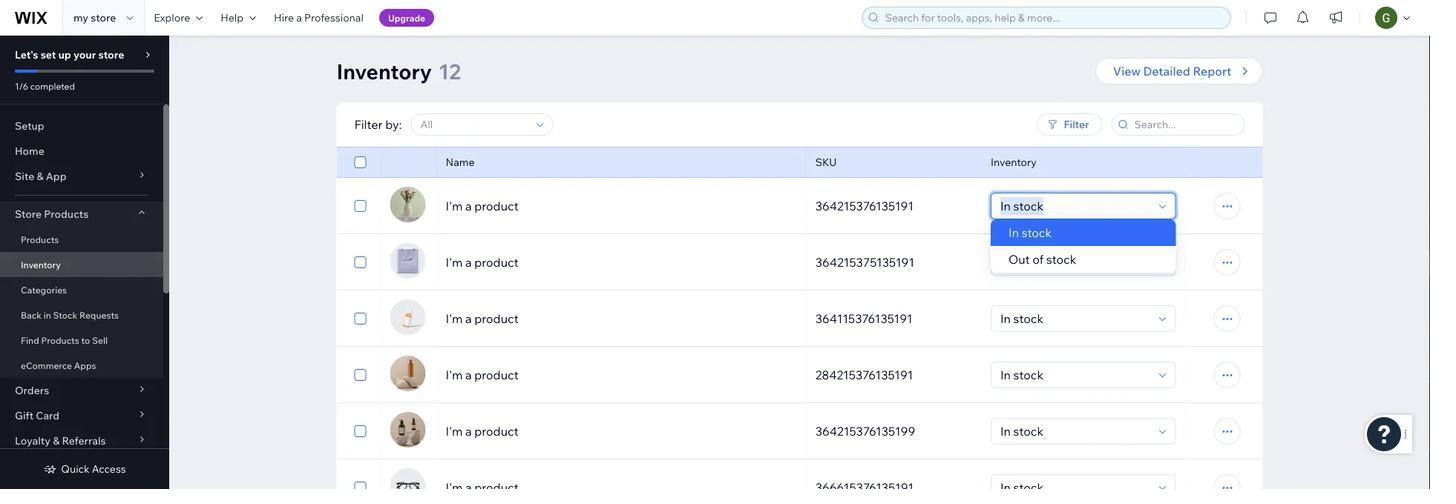 Task type: vqa. For each thing, say whether or not it's contained in the screenshot.
3rd I'm a product button from the bottom of the page
yes



Task type: describe. For each thing, give the bounding box(es) containing it.
i'm a product button for 364115376135191
[[446, 310, 798, 328]]

364215376135199
[[816, 425, 916, 439]]

i'm for 364215376135199
[[446, 425, 463, 439]]

i'm a product for 364215376135199
[[446, 425, 519, 439]]

let's set up your store
[[15, 48, 124, 61]]

1 vertical spatial products
[[21, 234, 59, 245]]

gift card
[[15, 410, 60, 423]]

select field for 284215376135191
[[996, 363, 1155, 388]]

site & app button
[[0, 164, 163, 189]]

i'm a product for 364215376135191
[[446, 199, 519, 214]]

0 vertical spatial store
[[91, 11, 116, 24]]

ecommerce apps link
[[0, 353, 163, 379]]

setup
[[15, 120, 44, 133]]

i'm a product button for 284215376135191
[[446, 367, 798, 385]]

help button
[[212, 0, 265, 36]]

quick
[[61, 463, 90, 476]]

1/6
[[15, 81, 28, 92]]

completed
[[30, 81, 75, 92]]

back in stock requests
[[21, 310, 119, 321]]

product for 364215375135191
[[475, 255, 519, 270]]

loyalty
[[15, 435, 50, 448]]

categories
[[21, 285, 67, 296]]

inventory inside sidebar element
[[21, 259, 61, 271]]

products for store
[[44, 208, 88, 221]]

store inside sidebar element
[[98, 48, 124, 61]]

store products button
[[0, 202, 163, 227]]

of
[[1033, 252, 1044, 267]]

set
[[41, 48, 56, 61]]

up
[[58, 48, 71, 61]]

i'm for 284215376135191
[[446, 368, 463, 383]]

loyalty & referrals button
[[0, 429, 163, 454]]

quick access
[[61, 463, 126, 476]]

sell
[[92, 335, 108, 346]]

i'm a product for 284215376135191
[[446, 368, 519, 383]]

stock
[[53, 310, 77, 321]]

in
[[1009, 226, 1019, 241]]

upgrade
[[388, 12, 425, 23]]

report
[[1193, 64, 1232, 79]]

site & app
[[15, 170, 67, 183]]

1 vertical spatial stock
[[1047, 252, 1077, 267]]

i'm a product for 364115376135191
[[446, 312, 519, 327]]

6 select field from the top
[[996, 476, 1155, 490]]

card
[[36, 410, 60, 423]]

sidebar element
[[0, 36, 169, 490]]

find products to sell link
[[0, 328, 163, 353]]

& for site
[[37, 170, 44, 183]]

12
[[439, 58, 461, 84]]

filter for filter by:
[[354, 117, 383, 132]]

a for 364215375135191
[[465, 255, 472, 270]]

store products
[[15, 208, 88, 221]]

hire
[[274, 11, 294, 24]]

a for 364115376135191
[[465, 312, 472, 327]]

inventory link
[[0, 252, 163, 278]]

hire a professional link
[[265, 0, 373, 36]]

i'm a product button for 364215376135191
[[446, 197, 798, 215]]

a for 284215376135191
[[465, 368, 472, 383]]

name
[[446, 156, 475, 169]]

in stock option
[[991, 220, 1176, 246]]

store
[[15, 208, 42, 221]]

in
[[44, 310, 51, 321]]

apps
[[74, 360, 96, 372]]

upgrade button
[[379, 9, 434, 27]]

home
[[15, 145, 44, 158]]

home link
[[0, 139, 163, 164]]

Search... field
[[1130, 114, 1240, 135]]

referrals
[[62, 435, 106, 448]]

orders
[[15, 385, 49, 398]]

view detailed report button
[[1096, 58, 1263, 85]]

setup link
[[0, 114, 163, 139]]

explore
[[154, 11, 190, 24]]

i'm for 364215375135191
[[446, 255, 463, 270]]

by:
[[385, 117, 402, 132]]

access
[[92, 463, 126, 476]]

back in stock requests link
[[0, 303, 163, 328]]

select field for 364215375135191
[[996, 250, 1155, 275]]

gift
[[15, 410, 34, 423]]

orders button
[[0, 379, 163, 404]]

list box containing in stock
[[991, 220, 1176, 273]]

requests
[[79, 310, 119, 321]]

product for 364215376135199
[[475, 425, 519, 439]]

364115376135191
[[816, 312, 913, 327]]

& for loyalty
[[53, 435, 60, 448]]

filter button
[[1037, 114, 1103, 136]]

filter by:
[[354, 117, 402, 132]]

i'm for 364215376135191
[[446, 199, 463, 214]]

products link
[[0, 227, 163, 252]]

find products to sell
[[21, 335, 108, 346]]

out of stock
[[1009, 252, 1077, 267]]



Task type: locate. For each thing, give the bounding box(es) containing it.
1 i'm a product from the top
[[446, 199, 519, 214]]

None checkbox
[[354, 154, 366, 171], [354, 423, 366, 441], [354, 480, 366, 490], [354, 154, 366, 171], [354, 423, 366, 441], [354, 480, 366, 490]]

0 horizontal spatial &
[[37, 170, 44, 183]]

store
[[91, 11, 116, 24], [98, 48, 124, 61]]

your
[[73, 48, 96, 61]]

4 i'm a product from the top
[[446, 368, 519, 383]]

3 i'm from the top
[[446, 312, 463, 327]]

professional
[[304, 11, 364, 24]]

view
[[1113, 64, 1141, 79]]

categories link
[[0, 278, 163, 303]]

select field for 364215376135199
[[996, 419, 1155, 445]]

gift card button
[[0, 404, 163, 429]]

a
[[296, 11, 302, 24], [465, 199, 472, 214], [465, 255, 472, 270], [465, 312, 472, 327], [465, 368, 472, 383], [465, 425, 472, 439]]

let's
[[15, 48, 38, 61]]

product
[[475, 199, 519, 214], [475, 255, 519, 270], [475, 312, 519, 327], [475, 368, 519, 383], [475, 425, 519, 439]]

1 i'm a product button from the top
[[446, 197, 798, 215]]

my store
[[73, 11, 116, 24]]

ecommerce
[[21, 360, 72, 372]]

& inside popup button
[[37, 170, 44, 183]]

inventory up in
[[991, 156, 1037, 169]]

1 select field from the top
[[996, 194, 1155, 219]]

i'm a product button
[[446, 197, 798, 215], [446, 254, 798, 272], [446, 310, 798, 328], [446, 367, 798, 385], [446, 423, 798, 441]]

3 product from the top
[[475, 312, 519, 327]]

store right my
[[91, 11, 116, 24]]

1 horizontal spatial filter
[[1064, 118, 1089, 131]]

2 i'm a product from the top
[[446, 255, 519, 270]]

list box
[[991, 220, 1176, 273]]

3 i'm a product from the top
[[446, 312, 519, 327]]

detailed
[[1144, 64, 1191, 79]]

5 i'm a product button from the top
[[446, 423, 798, 441]]

product for 364115376135191
[[475, 312, 519, 327]]

stock inside option
[[1022, 226, 1052, 241]]

inventory 12
[[337, 58, 461, 84]]

a for 364215376135199
[[465, 425, 472, 439]]

0 vertical spatial inventory
[[337, 58, 432, 84]]

filter inside button
[[1064, 118, 1089, 131]]

284215376135191
[[816, 368, 913, 383]]

2 i'm from the top
[[446, 255, 463, 270]]

site
[[15, 170, 34, 183]]

view detailed report
[[1113, 64, 1232, 79]]

to
[[81, 335, 90, 346]]

back
[[21, 310, 42, 321]]

filter for filter
[[1064, 118, 1089, 131]]

products for find
[[41, 335, 79, 346]]

filter
[[354, 117, 383, 132], [1064, 118, 1089, 131]]

Select field
[[996, 194, 1155, 219], [996, 250, 1155, 275], [996, 307, 1155, 332], [996, 363, 1155, 388], [996, 419, 1155, 445], [996, 476, 1155, 490]]

5 select field from the top
[[996, 419, 1155, 445]]

stock right of
[[1047, 252, 1077, 267]]

& right site
[[37, 170, 44, 183]]

select field for 364115376135191
[[996, 307, 1155, 332]]

inventory up filter by: at left
[[337, 58, 432, 84]]

4 select field from the top
[[996, 363, 1155, 388]]

5 product from the top
[[475, 425, 519, 439]]

2 vertical spatial inventory
[[21, 259, 61, 271]]

0 vertical spatial &
[[37, 170, 44, 183]]

1 horizontal spatial inventory
[[337, 58, 432, 84]]

i'm a product
[[446, 199, 519, 214], [446, 255, 519, 270], [446, 312, 519, 327], [446, 368, 519, 383], [446, 425, 519, 439]]

& inside dropdown button
[[53, 435, 60, 448]]

products down store
[[21, 234, 59, 245]]

1 vertical spatial inventory
[[991, 156, 1037, 169]]

5 i'm from the top
[[446, 425, 463, 439]]

2 horizontal spatial inventory
[[991, 156, 1037, 169]]

store right your
[[98, 48, 124, 61]]

0 horizontal spatial inventory
[[21, 259, 61, 271]]

i'm a product for 364215375135191
[[446, 255, 519, 270]]

quick access button
[[43, 463, 126, 477]]

& right loyalty
[[53, 435, 60, 448]]

stock right in
[[1022, 226, 1052, 241]]

3 i'm a product button from the top
[[446, 310, 798, 328]]

stock
[[1022, 226, 1052, 241], [1047, 252, 1077, 267]]

loyalty & referrals
[[15, 435, 106, 448]]

in stock
[[1009, 226, 1052, 241]]

hire a professional
[[274, 11, 364, 24]]

&
[[37, 170, 44, 183], [53, 435, 60, 448]]

4 product from the top
[[475, 368, 519, 383]]

364215375135191
[[816, 255, 915, 270]]

products
[[44, 208, 88, 221], [21, 234, 59, 245], [41, 335, 79, 346]]

None checkbox
[[354, 197, 366, 215], [354, 254, 366, 272], [354, 310, 366, 328], [354, 367, 366, 385], [354, 197, 366, 215], [354, 254, 366, 272], [354, 310, 366, 328], [354, 367, 366, 385]]

1 horizontal spatial &
[[53, 435, 60, 448]]

my
[[73, 11, 88, 24]]

364215376135191
[[816, 199, 914, 214]]

products up products link
[[44, 208, 88, 221]]

inventory
[[337, 58, 432, 84], [991, 156, 1037, 169], [21, 259, 61, 271]]

out
[[1009, 252, 1030, 267]]

4 i'm from the top
[[446, 368, 463, 383]]

0 horizontal spatial filter
[[354, 117, 383, 132]]

All field
[[416, 114, 532, 135]]

2 vertical spatial products
[[41, 335, 79, 346]]

2 i'm a product button from the top
[[446, 254, 798, 272]]

1 product from the top
[[475, 199, 519, 214]]

sku
[[816, 156, 837, 169]]

3 select field from the top
[[996, 307, 1155, 332]]

i'm
[[446, 199, 463, 214], [446, 255, 463, 270], [446, 312, 463, 327], [446, 368, 463, 383], [446, 425, 463, 439]]

inventory up 'categories'
[[21, 259, 61, 271]]

find
[[21, 335, 39, 346]]

products up "ecommerce apps"
[[41, 335, 79, 346]]

0 vertical spatial stock
[[1022, 226, 1052, 241]]

product for 284215376135191
[[475, 368, 519, 383]]

5 i'm a product from the top
[[446, 425, 519, 439]]

ecommerce apps
[[21, 360, 96, 372]]

a for 364215376135191
[[465, 199, 472, 214]]

help
[[221, 11, 244, 24]]

2 select field from the top
[[996, 250, 1155, 275]]

products inside popup button
[[44, 208, 88, 221]]

1/6 completed
[[15, 81, 75, 92]]

1 i'm from the top
[[446, 199, 463, 214]]

i'm a product button for 364215376135199
[[446, 423, 798, 441]]

product for 364215376135191
[[475, 199, 519, 214]]

i'm a product button for 364215375135191
[[446, 254, 798, 272]]

i'm for 364115376135191
[[446, 312, 463, 327]]

Search for tools, apps, help & more... field
[[881, 7, 1226, 28]]

0 vertical spatial products
[[44, 208, 88, 221]]

1 vertical spatial store
[[98, 48, 124, 61]]

2 product from the top
[[475, 255, 519, 270]]

1 vertical spatial &
[[53, 435, 60, 448]]

4 i'm a product button from the top
[[446, 367, 798, 385]]

app
[[46, 170, 67, 183]]



